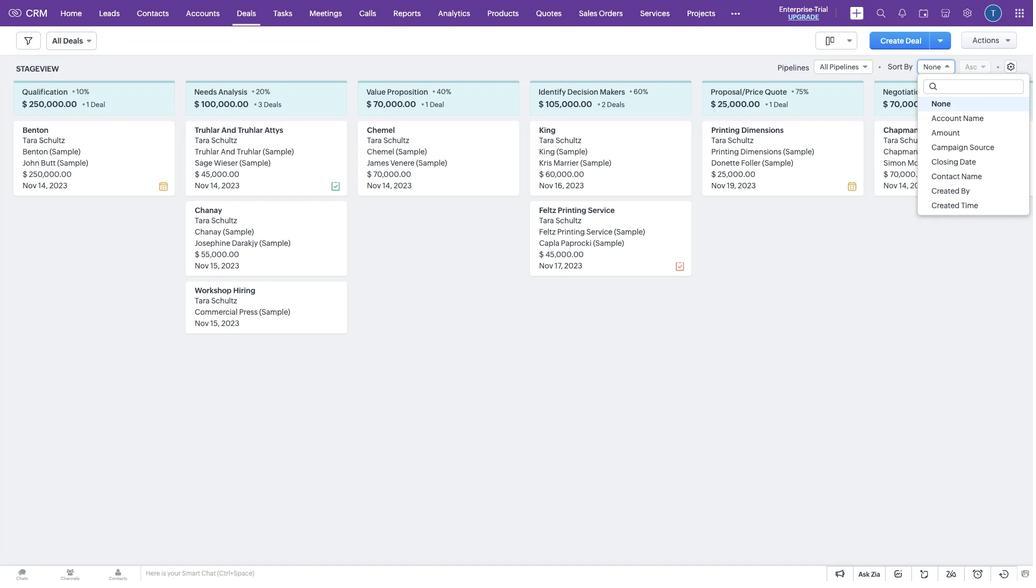 Task type: vqa. For each thing, say whether or not it's contained in the screenshot.
Calendar Image
no



Task type: locate. For each thing, give the bounding box(es) containing it.
deals right 3
[[264, 100, 282, 108]]

tara down chapman link
[[884, 136, 899, 144]]

time
[[962, 201, 979, 210]]

1 schultz from the left
[[211, 136, 237, 144]]

qualification
[[22, 87, 68, 96]]

deal name option
[[919, 213, 1030, 227]]

2 created from the top
[[932, 201, 960, 210]]

2 benton from the top
[[23, 147, 48, 156]]

created for created time
[[932, 201, 960, 210]]

contact
[[932, 172, 961, 181]]

closing date option
[[919, 155, 1030, 169]]

schultz
[[211, 136, 237, 144], [901, 136, 927, 144]]

created time
[[932, 201, 979, 210]]

truhlar up sage wieser (sample) link
[[237, 147, 261, 156]]

stageview
[[16, 65, 59, 73]]

0 vertical spatial 15,
[[210, 261, 220, 270]]

schultz inside truhlar and truhlar attys tara schultz truhlar and truhlar (sample) sage wieser (sample) $ 45,000.00 nov 14, 2023
[[211, 136, 237, 144]]

1 horizontal spatial 14,
[[383, 181, 392, 190]]

contact name option
[[919, 169, 1030, 184]]

0 vertical spatial benton
[[23, 126, 49, 134]]

sage wieser (sample) link
[[195, 158, 271, 167]]

0 vertical spatial name
[[964, 114, 985, 122]]

0 vertical spatial chapman
[[884, 126, 919, 134]]

1 horizontal spatial deals
[[264, 100, 282, 108]]

2 % from the left
[[265, 87, 270, 95]]

campaign source
[[932, 143, 995, 151]]

chat
[[202, 570, 216, 578]]

2 1 from the left
[[426, 100, 429, 108]]

1 chapman from the top
[[884, 126, 919, 134]]

products
[[488, 9, 519, 18]]

truhlar and truhlar attys tara schultz truhlar and truhlar (sample) sage wieser (sample) $ 45,000.00 nov 14, 2023
[[195, 126, 294, 190]]

nov
[[195, 181, 209, 190], [367, 181, 381, 190], [884, 181, 898, 190], [195, 261, 209, 270], [195, 319, 209, 328]]

sort
[[888, 63, 903, 71]]

chapman up 'chapman (sample)' link
[[884, 126, 919, 134]]

14, inside truhlar and truhlar attys tara schultz truhlar and truhlar (sample) sage wieser (sample) $ 45,000.00 nov 14, 2023
[[210, 181, 220, 190]]

analytics link
[[430, 0, 479, 26]]

1 15, from the top
[[210, 261, 220, 270]]

truhlar
[[195, 126, 220, 134], [238, 126, 263, 134], [195, 147, 219, 156], [237, 147, 261, 156]]

benton for benton (sample)
[[23, 147, 48, 156]]

1 % from the left
[[84, 87, 89, 95]]

0 horizontal spatial schultz
[[211, 136, 237, 144]]

chanay for chanay (sample)
[[195, 227, 222, 236]]

1 vertical spatial none
[[932, 99, 952, 108]]

amount option
[[919, 126, 1030, 140]]

90
[[963, 87, 972, 95]]

3 % from the left
[[446, 87, 452, 95]]

none for none field
[[924, 63, 942, 71]]

date
[[961, 157, 977, 166]]

%
[[84, 87, 89, 95], [265, 87, 270, 95], [446, 87, 452, 95], [643, 87, 649, 95], [804, 87, 809, 95], [972, 87, 978, 95]]

none inside option
[[932, 99, 952, 108]]

45,000.00
[[201, 170, 240, 178]]

2 chanay from the top
[[195, 227, 222, 236]]

sales orders link
[[571, 0, 632, 26]]

1 horizontal spatial tara
[[884, 136, 899, 144]]

nov 14, 2023
[[367, 181, 412, 190]]

by for created by
[[962, 186, 971, 195]]

1 horizontal spatial $ 70,000.00
[[884, 99, 933, 109]]

1
[[86, 100, 89, 108], [426, 100, 429, 108], [770, 100, 773, 108], [943, 100, 946, 108]]

chanay (sample) link
[[195, 227, 254, 236]]

name down none option
[[964, 114, 985, 122]]

1 vertical spatial by
[[962, 186, 971, 195]]

here
[[146, 570, 160, 578]]

% for 20 %
[[265, 87, 270, 95]]

chapman up simon
[[884, 147, 919, 156]]

benton
[[23, 126, 49, 134], [23, 147, 48, 156]]

2023 inside chapman tara schultz chapman (sample) simon morasca (sample) $ 70,000.00 nov 14, 2023
[[911, 181, 929, 190]]

by inside option
[[962, 186, 971, 195]]

0 vertical spatial by
[[905, 63, 914, 71]]

20 %
[[256, 87, 270, 95]]

reports
[[394, 9, 421, 18]]

created by option
[[919, 184, 1030, 198]]

sales orders
[[579, 9, 623, 18]]

2 horizontal spatial deals
[[607, 100, 625, 108]]

1 vertical spatial created
[[932, 201, 960, 210]]

name down closing date option
[[962, 172, 983, 181]]

5 % from the left
[[804, 87, 809, 95]]

products link
[[479, 0, 528, 26]]

60 %
[[634, 87, 649, 95]]

2 vertical spatial name
[[949, 216, 970, 224]]

2023
[[222, 181, 240, 190], [394, 181, 412, 190], [911, 181, 929, 190], [221, 261, 240, 270], [221, 319, 240, 328]]

name inside option
[[964, 114, 985, 122]]

0 vertical spatial nov 15, 2023
[[195, 261, 240, 270]]

deal inside option
[[932, 216, 948, 224]]

and up wieser
[[221, 147, 235, 156]]

contacts
[[137, 9, 169, 18]]

name
[[964, 114, 985, 122], [962, 172, 983, 181], [949, 216, 970, 224]]

quotes
[[536, 9, 562, 18]]

services
[[641, 9, 670, 18]]

2 $ 70,000.00 from the left
[[884, 99, 933, 109]]

name for contact name
[[962, 172, 983, 181]]

none up negotiation/review on the top of the page
[[924, 63, 942, 71]]

1 created from the top
[[932, 186, 960, 195]]

campaign source option
[[919, 140, 1030, 155]]

1 benton from the top
[[23, 126, 49, 134]]

% for 10 %
[[84, 87, 89, 95]]

1 vertical spatial chapman
[[884, 147, 919, 156]]

1 chanay from the top
[[195, 206, 222, 214]]

10
[[76, 87, 84, 95]]

1 vertical spatial nov 15, 2023
[[195, 319, 240, 328]]

1 1 from the left
[[86, 100, 89, 108]]

tasks
[[274, 9, 293, 18]]

and
[[222, 126, 236, 134], [221, 147, 235, 156]]

1 vertical spatial 15,
[[210, 319, 220, 328]]

deals
[[237, 9, 256, 18], [264, 100, 282, 108], [607, 100, 625, 108]]

deal down 40
[[430, 100, 445, 108]]

(sample)
[[50, 147, 81, 156], [263, 147, 294, 156], [920, 147, 951, 156], [240, 158, 271, 167], [940, 158, 971, 167], [223, 227, 254, 236]]

home
[[61, 9, 82, 18]]

account
[[932, 114, 962, 122]]

list box containing none
[[919, 97, 1030, 227]]

deal inside button
[[906, 36, 922, 45]]

chanay up chanay (sample)
[[195, 206, 222, 214]]

None text field
[[925, 80, 1024, 93]]

0 vertical spatial none
[[924, 63, 942, 71]]

by for sort by
[[905, 63, 914, 71]]

benton link
[[23, 126, 49, 134]]

name for account name
[[964, 114, 985, 122]]

none inside field
[[924, 63, 942, 71]]

2 horizontal spatial 14,
[[900, 181, 909, 190]]

created
[[932, 186, 960, 195], [932, 201, 960, 210]]

deals left the "tasks" link
[[237, 9, 256, 18]]

$ 25,000.00
[[711, 99, 761, 109]]

6 % from the left
[[972, 87, 978, 95]]

name down the 'created time' in the right top of the page
[[949, 216, 970, 224]]

2 1 deal from the left
[[426, 100, 445, 108]]

1 deal down 40
[[426, 100, 445, 108]]

0 vertical spatial chanay
[[195, 206, 222, 214]]

sort by
[[888, 63, 914, 71]]

schultz down truhlar and truhlar attys 'link'
[[211, 136, 237, 144]]

1 deal up account
[[943, 100, 962, 108]]

simon morasca (sample) link
[[884, 158, 971, 167]]

0 horizontal spatial $ 70,000.00
[[367, 99, 416, 109]]

1 horizontal spatial by
[[962, 186, 971, 195]]

% for 40 %
[[446, 87, 452, 95]]

truhlar up truhlar and truhlar (sample) link
[[238, 126, 263, 134]]

tara up sage
[[195, 136, 210, 144]]

and down 100,000.00
[[222, 126, 236, 134]]

none for list box containing none
[[932, 99, 952, 108]]

none up account
[[932, 99, 952, 108]]

chanay link
[[195, 206, 222, 214]]

3 14, from the left
[[900, 181, 909, 190]]

amount
[[932, 128, 961, 137]]

tasks link
[[265, 0, 301, 26]]

upgrade
[[789, 13, 820, 21]]

create deal button
[[871, 32, 933, 50]]

projects
[[688, 9, 716, 18]]

created down contact
[[932, 186, 960, 195]]

$ 70,000.00
[[367, 99, 416, 109], [884, 99, 933, 109]]

0 horizontal spatial 14,
[[210, 181, 220, 190]]

3 1 from the left
[[770, 100, 773, 108]]

closing date
[[932, 157, 977, 166]]

benton down "benton" 'link'
[[23, 147, 48, 156]]

by
[[905, 63, 914, 71], [962, 186, 971, 195]]

services link
[[632, 0, 679, 26]]

1 tara from the left
[[195, 136, 210, 144]]

truhlar down the $ 100,000.00
[[195, 126, 220, 134]]

deals for $ 105,000.00
[[607, 100, 625, 108]]

% for 75 %
[[804, 87, 809, 95]]

meetings link
[[301, 0, 351, 26]]

1 horizontal spatial schultz
[[901, 136, 927, 144]]

2 tara from the left
[[884, 136, 899, 144]]

deals right 2 at top
[[607, 100, 625, 108]]

your
[[167, 570, 181, 578]]

chapman (sample) link
[[884, 147, 951, 156]]

1 deal down 'pipelines'
[[770, 100, 789, 108]]

projects link
[[679, 0, 725, 26]]

contact name
[[932, 172, 983, 181]]

1 deal down 10 %
[[86, 100, 105, 108]]

quotes link
[[528, 0, 571, 26]]

0 vertical spatial and
[[222, 126, 236, 134]]

sales
[[579, 9, 598, 18]]

4 % from the left
[[643, 87, 649, 95]]

1 vertical spatial name
[[962, 172, 983, 181]]

2023 inside truhlar and truhlar attys tara schultz truhlar and truhlar (sample) sage wieser (sample) $ 45,000.00 nov 14, 2023
[[222, 181, 240, 190]]

1 vertical spatial chanay
[[195, 227, 222, 236]]

deal down the 'created time' in the right top of the page
[[932, 216, 948, 224]]

$ inside truhlar and truhlar attys tara schultz truhlar and truhlar (sample) sage wieser (sample) $ 45,000.00 nov 14, 2023
[[195, 170, 200, 178]]

list box
[[919, 97, 1030, 227]]

by right sort
[[905, 63, 914, 71]]

90 %
[[963, 87, 978, 95]]

is
[[161, 570, 166, 578]]

created up deal name
[[932, 201, 960, 210]]

none
[[924, 63, 942, 71], [932, 99, 952, 108]]

(ctrl+space)
[[217, 570, 255, 578]]

schultz up 'chapman (sample)' link
[[901, 136, 927, 144]]

1 vertical spatial benton
[[23, 147, 48, 156]]

chanay down chanay link
[[195, 227, 222, 236]]

0 horizontal spatial by
[[905, 63, 914, 71]]

here is your smart chat (ctrl+space)
[[146, 570, 255, 578]]

1 14, from the left
[[210, 181, 220, 190]]

create deal
[[881, 36, 922, 45]]

deal right create
[[906, 36, 922, 45]]

by up the time
[[962, 186, 971, 195]]

% for 60 %
[[643, 87, 649, 95]]

contacts image
[[96, 566, 140, 582]]

deal right 250,000.00
[[91, 100, 105, 108]]

0 horizontal spatial tara
[[195, 136, 210, 144]]

chanay
[[195, 206, 222, 214], [195, 227, 222, 236]]

0 vertical spatial created
[[932, 186, 960, 195]]

account name option
[[919, 111, 1030, 126]]

2 schultz from the left
[[901, 136, 927, 144]]

benton up benton (sample) 'link' at the top left
[[23, 126, 49, 134]]

2 nov 15, 2023 from the top
[[195, 319, 240, 328]]



Task type: describe. For each thing, give the bounding box(es) containing it.
nov inside chapman tara schultz chapman (sample) simon morasca (sample) $ 70,000.00 nov 14, 2023
[[884, 181, 898, 190]]

chapman tara schultz chapman (sample) simon morasca (sample) $ 70,000.00 nov 14, 2023
[[884, 126, 971, 190]]

75
[[796, 87, 804, 95]]

benton (sample)
[[23, 147, 81, 156]]

ask
[[859, 571, 870, 578]]

4 1 deal from the left
[[943, 100, 962, 108]]

crm link
[[9, 8, 48, 19]]

truhlar and truhlar (sample) link
[[195, 147, 294, 156]]

meetings
[[310, 9, 342, 18]]

1 nov 15, 2023 from the top
[[195, 261, 240, 270]]

created time option
[[919, 198, 1030, 213]]

chats image
[[0, 566, 44, 582]]

home link
[[52, 0, 91, 26]]

orders
[[599, 9, 623, 18]]

deals for $ 100,000.00
[[264, 100, 282, 108]]

source
[[970, 143, 995, 151]]

105,000.00
[[546, 99, 593, 109]]

deal down 'pipelines'
[[774, 100, 789, 108]]

$ inside chapman tara schultz chapman (sample) simon morasca (sample) $ 70,000.00 nov 14, 2023
[[884, 170, 889, 178]]

needs
[[194, 87, 217, 96]]

2
[[602, 100, 606, 108]]

crm
[[26, 8, 48, 19]]

1 1 deal from the left
[[86, 100, 105, 108]]

enterprise-
[[780, 5, 815, 13]]

2 14, from the left
[[383, 181, 392, 190]]

channels image
[[48, 566, 92, 582]]

calls
[[360, 9, 377, 18]]

benton (sample) link
[[23, 147, 81, 156]]

smart
[[182, 570, 200, 578]]

40 %
[[437, 87, 452, 95]]

3 1 deal from the left
[[770, 100, 789, 108]]

benton for "benton" 'link'
[[23, 126, 49, 134]]

tara inside chapman tara schultz chapman (sample) simon morasca (sample) $ 70,000.00 nov 14, 2023
[[884, 136, 899, 144]]

pipelines
[[778, 63, 810, 72]]

trial
[[815, 5, 829, 13]]

20
[[256, 87, 265, 95]]

60
[[634, 87, 643, 95]]

calls link
[[351, 0, 385, 26]]

accounts link
[[178, 0, 228, 26]]

truhlar up sage
[[195, 147, 219, 156]]

14, inside chapman tara schultz chapman (sample) simon morasca (sample) $ 70,000.00 nov 14, 2023
[[900, 181, 909, 190]]

campaign
[[932, 143, 969, 151]]

created for created by
[[932, 186, 960, 195]]

% for 90 %
[[972, 87, 978, 95]]

2 deals
[[602, 100, 625, 108]]

negotiation/review
[[884, 87, 955, 96]]

tara inside truhlar and truhlar attys tara schultz truhlar and truhlar (sample) sage wieser (sample) $ 45,000.00 nov 14, 2023
[[195, 136, 210, 144]]

chanay for chanay link
[[195, 206, 222, 214]]

3
[[258, 100, 263, 108]]

ask zia
[[859, 571, 881, 578]]

attys
[[265, 126, 283, 134]]

none option
[[919, 97, 1030, 111]]

70,000.00 inside chapman tara schultz chapman (sample) simon morasca (sample) $ 70,000.00 nov 14, 2023
[[890, 170, 929, 178]]

nov inside truhlar and truhlar attys tara schultz truhlar and truhlar (sample) sage wieser (sample) $ 45,000.00 nov 14, 2023
[[195, 181, 209, 190]]

reports link
[[385, 0, 430, 26]]

1 $ 70,000.00 from the left
[[367, 99, 416, 109]]

75 %
[[796, 87, 809, 95]]

analytics
[[438, 9, 471, 18]]

leads
[[99, 9, 120, 18]]

created by
[[932, 186, 971, 195]]

zia
[[872, 571, 881, 578]]

2 chapman from the top
[[884, 147, 919, 156]]

$ 100,000.00
[[194, 99, 249, 109]]

needs analysis
[[194, 87, 248, 96]]

deal up account name
[[947, 100, 962, 108]]

analysis
[[218, 87, 248, 96]]

simon
[[884, 158, 907, 167]]

create
[[881, 36, 905, 45]]

None field
[[918, 60, 956, 74]]

100,000.00
[[201, 99, 249, 109]]

enterprise-trial upgrade
[[780, 5, 829, 21]]

40
[[437, 87, 446, 95]]

deal name
[[932, 216, 970, 224]]

account name
[[932, 114, 985, 122]]

actions
[[973, 36, 1000, 45]]

truhlar and truhlar attys link
[[195, 126, 283, 134]]

contacts link
[[128, 0, 178, 26]]

2 15, from the top
[[210, 319, 220, 328]]

closing
[[932, 157, 959, 166]]

25,000.00
[[718, 99, 761, 109]]

deals link
[[228, 0, 265, 26]]

wieser
[[214, 158, 238, 167]]

sage
[[195, 158, 213, 167]]

1 vertical spatial and
[[221, 147, 235, 156]]

leads link
[[91, 0, 128, 26]]

schultz inside chapman tara schultz chapman (sample) simon morasca (sample) $ 70,000.00 nov 14, 2023
[[901, 136, 927, 144]]

chapman link
[[884, 126, 919, 134]]

250,000.00
[[29, 99, 77, 109]]

accounts
[[186, 9, 220, 18]]

chanay (sample)
[[195, 227, 254, 236]]

morasca
[[908, 158, 938, 167]]

0 horizontal spatial deals
[[237, 9, 256, 18]]

$ 250,000.00
[[22, 99, 77, 109]]

name for deal name
[[949, 216, 970, 224]]

3 deals
[[258, 100, 282, 108]]

10 %
[[76, 87, 89, 95]]

4 1 from the left
[[943, 100, 946, 108]]



